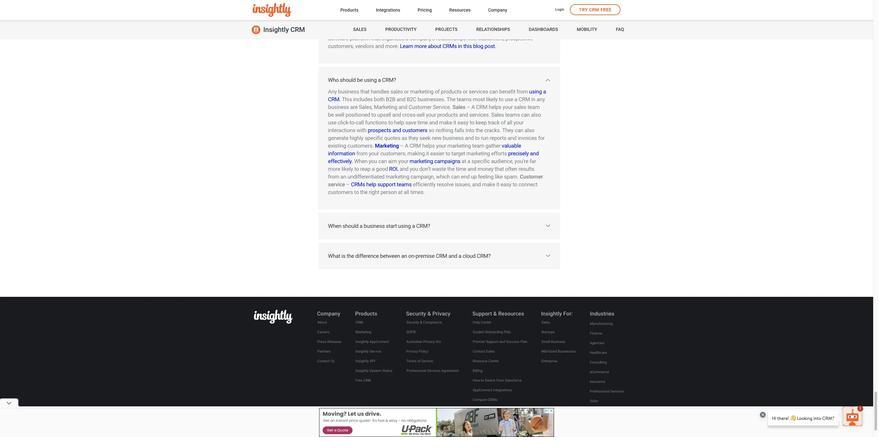Task type: describe. For each thing, give the bounding box(es) containing it.
should for who
[[340, 77, 356, 83]]

0 vertical spatial insightly logo link
[[253, 3, 330, 17]]

resource
[[473, 360, 488, 364]]

to up campaigns
[[446, 151, 451, 157]]

to up functions
[[372, 112, 376, 118]]

any
[[537, 96, 545, 103]]

switch
[[485, 379, 496, 383]]

center for help center
[[481, 321, 492, 325]]

0 vertical spatial support
[[473, 311, 492, 318]]

be inside – a crm helps your sales team be well positioned to upsell and cross-sell your products and services. sales teams can also use click-to-call functions to help save time and make it easy to keep track of all your interactions with
[[328, 112, 334, 118]]

your up they in the top right of the page
[[514, 120, 524, 126]]

insightly system status link
[[355, 368, 393, 375]]

0 horizontal spatial a
[[405, 143, 409, 149]]

projects link
[[436, 20, 458, 39]]

0 vertical spatial plan
[[504, 331, 511, 335]]

time inside – a crm helps your sales team be well positioned to upsell and cross-sell your products and services. sales teams can also use click-to-call functions to help save time and make it easy to keep track of all your interactions with
[[418, 120, 428, 126]]

term
[[378, 28, 389, 34]]

0 vertical spatial crm?
[[382, 77, 396, 83]]

in inside this includes both b2b and b2c businesses. the teams most likely to use a crm in any business are sales, marketing and customer service.
[[532, 96, 536, 103]]

sales up 'platform'
[[353, 27, 367, 32]]

when you can aim your marketing campaigns
[[353, 158, 461, 165]]

reports
[[490, 135, 507, 142]]

can up good
[[379, 158, 387, 165]]

small business
[[542, 340, 566, 345]]

0 vertical spatial you
[[369, 158, 377, 165]]

finance link
[[590, 331, 603, 338]]

invoices
[[518, 135, 537, 142]]

billing
[[473, 370, 483, 374]]

easy inside efficiently resolve issues, and make it easy to connect customers to the right person at all times.
[[501, 182, 512, 188]]

a right the start on the left
[[412, 223, 415, 230]]

to down upsell
[[389, 120, 393, 126]]

sitemap
[[400, 428, 414, 433]]

free crm
[[356, 379, 371, 383]]

insightly service
[[356, 350, 382, 354]]

1 vertical spatial customers,
[[328, 43, 354, 49]]

sized
[[549, 350, 557, 354]]

pricing
[[418, 7, 432, 12]]

1 horizontal spatial crm?
[[417, 223, 430, 230]]

manufacturing
[[590, 322, 613, 327]]

business inside this includes both b2b and b2c businesses. the teams most likely to use a crm in any business are sales, marketing and customer service.
[[328, 104, 349, 111]]

gather
[[486, 143, 501, 149]]

prospects and customers link
[[368, 127, 428, 134]]

1 vertical spatial about
[[428, 43, 442, 49]]

policy for the bottom privacy policy link
[[567, 428, 578, 433]]

try crm free link
[[570, 4, 621, 15]]

services for professional services
[[611, 390, 624, 394]]

the inside , and you don't waste the time and money that often results from an undifferentiated marketing campaign, which can end up feeling like spam.
[[448, 166, 455, 173]]

and down into at the top
[[465, 135, 474, 142]]

seek
[[420, 135, 431, 142]]

services.
[[470, 112, 490, 118]]

a left cloud
[[459, 253, 462, 260]]

security for security & compliance
[[407, 321, 420, 325]]

businesses
[[558, 350, 576, 354]]

how to switch from salesforce
[[473, 379, 522, 383]]

marketing campaigns link
[[410, 158, 461, 165]]

center for resource center
[[489, 360, 499, 364]]

0 vertical spatial insightly logo image
[[253, 3, 292, 17]]

and inside premier support and success plan link
[[500, 340, 506, 345]]

with inside – a crm helps your sales team be well positioned to upsell and cross-sell your products and services. sales teams can also use click-to-call functions to help save time and make it easy to keep track of all your interactions with
[[357, 127, 367, 134]]

use inside when people use the term crm, they are often speaking about a crm system. this is a software platform that organizes a company's relationships with customers, prospective customers, vendors and more.
[[360, 28, 368, 34]]

1 vertical spatial is
[[342, 253, 346, 260]]

businesses.
[[418, 96, 446, 103]]

gdpr link
[[406, 329, 416, 337]]

0 vertical spatial privacy policy link
[[406, 349, 429, 356]]

the right what
[[347, 253, 354, 260]]

sales down the
[[453, 104, 466, 111]]

a inside – a crm helps your sales team be well positioned to upsell and cross-sell your products and services. sales teams can also use click-to-call functions to help save time and make it easy to keep track of all your interactions with
[[472, 104, 475, 111]]

this inside this includes both b2b and b2c businesses. the teams most likely to use a crm in any business are sales, marketing and customer service.
[[342, 96, 352, 103]]

to up into at the top
[[470, 120, 475, 126]]

0 vertical spatial terms of service
[[407, 360, 433, 364]]

using inside the using a crm.
[[530, 89, 542, 95]]

and left services. on the right top
[[460, 112, 468, 118]]

your down customers.
[[369, 151, 379, 157]]

when for when people use the term crm, they are often speaking about a crm system. this is a software platform that organizes a company's relationships with customers, prospective customers, vendors and more.
[[328, 28, 342, 34]]

startups link
[[541, 329, 556, 337]]

a up prospective
[[527, 28, 530, 34]]

often inside when people use the term crm, they are often speaking about a crm system. this is a software platform that organizes a company's relationships with customers, prospective customers, vendors and more.
[[424, 28, 436, 34]]

that inside , and you don't waste the time and money that often results from an undifferentiated marketing campaign, which can end up feeling like spam.
[[495, 166, 504, 173]]

they inside when people use the term crm, they are often speaking about a crm system. this is a software platform that organizes a company's relationships with customers, prospective customers, vendors and more.
[[404, 28, 414, 34]]

2 or from the left
[[463, 89, 468, 95]]

0 vertical spatial more
[[415, 43, 427, 49]]

this includes both b2b and b2c businesses. the teams most likely to use a crm in any business are sales, marketing and customer service.
[[328, 96, 545, 111]]

marketing inside this includes both b2b and b2c businesses. the teams most likely to use a crm in any business are sales, marketing and customer service.
[[374, 104, 398, 111]]

1 horizontal spatial crms
[[443, 43, 457, 49]]

and inside precisely and effectively.
[[530, 151, 539, 157]]

security & compliance
[[407, 321, 442, 325]]

and up up
[[468, 166, 477, 173]]

with inside when people use the term crm, they are often speaking about a crm system. this is a software platform that organizes a company's relationships with customers, prospective customers, vendors and more.
[[468, 35, 478, 42]]

organizes
[[382, 35, 405, 42]]

0 horizontal spatial team
[[473, 143, 485, 149]]

precisely
[[509, 151, 529, 157]]

about link
[[317, 320, 327, 327]]

0 horizontal spatial integrations
[[376, 7, 401, 12]]

how to switch from salesforce link
[[473, 378, 522, 385]]

people
[[343, 28, 359, 34]]

and up quotes
[[393, 127, 401, 134]]

functions
[[365, 120, 387, 126]]

security & privacy
[[406, 311, 451, 318]]

relationships link
[[477, 20, 510, 39]]

insurance
[[590, 381, 606, 385]]

& for resources
[[494, 311, 497, 318]]

help center link
[[473, 320, 492, 327]]

– for helps
[[467, 104, 471, 111]]

1 horizontal spatial marketing link
[[375, 143, 399, 149]]

the inside when people use the term crm, they are often speaking about a crm system. this is a software platform that organizes a company's relationships with customers, prospective customers, vendors and more.
[[370, 28, 377, 34]]

effectively.
[[328, 158, 353, 165]]

1 vertical spatial –
[[400, 143, 404, 149]]

try insightly free
[[445, 428, 475, 433]]

from right switch
[[497, 379, 504, 383]]

1 vertical spatial free
[[356, 379, 363, 383]]

professional for professional services
[[590, 390, 610, 394]]

it inside efficiently resolve issues, and make it easy to connect customers to the right person at all times.
[[497, 182, 500, 188]]

when for when you can aim your marketing campaigns
[[354, 158, 368, 165]]

marketing up "businesses."
[[410, 89, 434, 95]]

1 horizontal spatial resources
[[499, 311, 525, 318]]

login
[[556, 8, 565, 12]]

guided onboarding plan link
[[473, 329, 512, 337]]

highly
[[350, 135, 364, 142]]

help center
[[473, 321, 492, 325]]

, and you don't waste the time and money that often results from an undifferentiated marketing campaign, which can end up feeling like spam.
[[328, 166, 535, 180]]

integrations link
[[376, 6, 401, 15]]

dashboards link
[[529, 20, 559, 39]]

like
[[495, 174, 503, 180]]

and right upsell
[[393, 112, 401, 118]]

call
[[356, 120, 364, 126]]

1 vertical spatial privacy policy link
[[553, 428, 578, 433]]

press releases
[[318, 340, 342, 345]]

crm inside – a crm helps your sales team be well positioned to upsell and cross-sell your products and services. sales teams can also use click-to-call functions to help save time and make it easy to keep track of all your interactions with
[[476, 104, 488, 111]]

0 horizontal spatial appconnect
[[370, 340, 389, 345]]

0 vertical spatial products
[[341, 7, 359, 12]]

relationships
[[477, 27, 510, 32]]

0 vertical spatial privacy policy
[[407, 350, 429, 354]]

can inside so nothing falls into the cracks. they can also generate highly specific quotes as they seek new business and to run reports and invoices for existing customers.
[[515, 127, 524, 134]]

1 horizontal spatial sales link
[[541, 320, 551, 327]]

to inside so nothing falls into the cracks. they can also generate highly specific quotes as they seek new business and to run reports and invoices for existing customers.
[[475, 135, 480, 142]]

onboarding
[[485, 331, 504, 335]]

all inside efficiently resolve issues, and make it easy to connect customers to the right person at all times.
[[404, 189, 409, 196]]

all inside – a crm helps your sales team be well positioned to upsell and cross-sell your products and services. sales teams can also use click-to-call functions to help save time and make it easy to keep track of all your interactions with
[[507, 120, 513, 126]]

most
[[473, 96, 485, 103]]

and right the b2b
[[397, 96, 406, 103]]

1 vertical spatial plan
[[521, 340, 528, 345]]

how
[[473, 379, 480, 383]]

premise
[[416, 253, 435, 260]]

startups
[[542, 331, 555, 335]]

run
[[481, 135, 489, 142]]

service
[[328, 182, 345, 188]]

use inside – a crm helps your sales team be well positioned to upsell and cross-sell your products and services. sales teams can also use click-to-call functions to help save time and make it easy to keep track of all your interactions with
[[328, 120, 337, 126]]

1 vertical spatial terms of service link
[[498, 428, 528, 433]]

learn
[[400, 43, 414, 49]]

more inside at a specific audience, you're far more likely to reap a good
[[328, 166, 341, 173]]

1 vertical spatial company
[[317, 311, 341, 318]]

1 vertical spatial privacy policy
[[553, 428, 578, 433]]

insightly,
[[352, 428, 367, 433]]

a right reap
[[372, 166, 375, 173]]

sales inside "link"
[[542, 321, 550, 325]]

sell
[[417, 112, 425, 118]]

0 horizontal spatial terms of service link
[[406, 359, 434, 366]]

1 horizontal spatial using
[[398, 223, 411, 230]]

0 vertical spatial products
[[441, 89, 462, 95]]

to down spam.
[[513, 182, 518, 188]]

a up learn
[[406, 35, 409, 42]]

insightly for insightly system status
[[356, 370, 369, 374]]

0 horizontal spatial it
[[426, 151, 429, 157]]

it inside – a crm helps your sales team be well positioned to upsell and cross-sell your products and services. sales teams can also use click-to-call functions to help save time and make it easy to keep track of all your interactions with
[[454, 120, 457, 126]]

1 vertical spatial insightly logo image
[[254, 310, 293, 324]]

to right the how
[[481, 379, 484, 383]]

make inside – a crm helps your sales team be well positioned to upsell and cross-sell your products and services. sales teams can also use click-to-call functions to help save time and make it easy to keep track of all your interactions with
[[439, 120, 453, 126]]

1 horizontal spatial integrations
[[494, 389, 512, 393]]

appconnect integrations
[[473, 389, 512, 393]]

1 vertical spatial appconnect
[[473, 389, 493, 393]]

business left the start on the left
[[364, 223, 385, 230]]

1 vertical spatial insightly logo link
[[254, 310, 293, 326]]

as
[[402, 135, 408, 142]]

1 horizontal spatial an
[[402, 253, 407, 260]]

using a crm.
[[328, 89, 546, 103]]

marketing up target
[[448, 143, 471, 149]]

1 or from the left
[[404, 89, 409, 95]]

customer inside this includes both b2b and b2c businesses. the teams most likely to use a crm in any business are sales, marketing and customer service.
[[409, 104, 432, 111]]

a inside this includes both b2b and b2c businesses. the teams most likely to use a crm in any business are sales, marketing and customer service.
[[515, 96, 518, 103]]

from down customers.
[[357, 151, 368, 157]]

helps inside – a crm helps your sales team be well positioned to upsell and cross-sell your products and services. sales teams can also use click-to-call functions to help save time and make it easy to keep track of all your interactions with
[[489, 104, 502, 111]]

your right sell
[[426, 112, 436, 118]]

to left right
[[355, 189, 359, 196]]

can left benefit
[[490, 89, 498, 95]]

2 horizontal spatial crm?
[[477, 253, 491, 260]]

1 horizontal spatial service
[[422, 360, 433, 364]]

compliance
[[423, 321, 442, 325]]

your up ,
[[399, 158, 409, 165]]

should for when
[[343, 223, 359, 230]]

1 horizontal spatial company
[[488, 7, 508, 12]]

person
[[381, 189, 397, 196]]

mid-sized businesses
[[542, 350, 576, 354]]

gdpr
[[407, 331, 416, 335]]

crm inside when people use the term crm, they are often speaking about a crm system. this is a software platform that organizes a company's relationships with customers, prospective customers, vendors and more.
[[479, 28, 490, 34]]

small business link
[[541, 339, 566, 346]]

also inside so nothing falls into the cracks. they can also generate highly specific quotes as they seek new business and to run reports and invoices for existing customers.
[[525, 127, 535, 134]]

often inside , and you don't waste the time and money that often results from an undifferentiated marketing campaign, which can end up feeling like spam.
[[506, 166, 518, 173]]

is inside when people use the term crm, they are often speaking about a crm system. this is a software platform that organizes a company's relationships with customers, prospective customers, vendors and more.
[[522, 28, 526, 34]]

system
[[370, 370, 382, 374]]

company link
[[488, 6, 508, 15]]

2 vertical spatial teams
[[397, 182, 412, 188]]

a left the start on the left
[[360, 223, 363, 230]]

track
[[488, 120, 500, 126]]

for
[[539, 135, 545, 142]]

1 vertical spatial products
[[355, 311, 378, 318]]

marketing inside , and you don't waste the time and money that often results from an undifferentiated marketing campaign, which can end up feeling like spam.
[[386, 174, 410, 180]]

you inside , and you don't waste the time and money that often results from an undifferentiated marketing campaign, which can end up feeling like spam.
[[410, 166, 418, 173]]

marketing down gather
[[467, 151, 490, 157]]

solar
[[590, 400, 598, 404]]

software
[[328, 35, 349, 42]]

2 horizontal spatial customers,
[[479, 35, 505, 42]]

team inside – a crm helps your sales team be well positioned to upsell and cross-sell your products and services. sales teams can also use click-to-call functions to help save time and make it easy to keep track of all your interactions with
[[528, 104, 540, 111]]

about
[[318, 321, 327, 325]]

at inside at a specific audience, you're far more likely to reap a good
[[462, 158, 467, 165]]

well
[[335, 112, 345, 118]]

learn more about crms in this blog post.
[[400, 43, 497, 49]]

free for try crm free
[[601, 7, 612, 12]]

valuable information link
[[328, 143, 522, 157]]

precisely and effectively. link
[[328, 151, 539, 165]]

insightly for insightly for:
[[541, 311, 562, 318]]

0 horizontal spatial marketing link
[[355, 329, 372, 337]]

benefit
[[500, 89, 516, 95]]

insightly for insightly appconnect
[[356, 340, 369, 345]]

are inside when people use the term crm, they are often speaking about a crm system. this is a software platform that organizes a company's relationships with customers, prospective customers, vendors and more.
[[415, 28, 423, 34]]

insightly for insightly api
[[356, 360, 369, 364]]

your down benefit
[[503, 104, 513, 111]]

customers inside efficiently resolve issues, and make it easy to connect customers to the right person at all times.
[[328, 189, 353, 196]]

1 vertical spatial terms of service
[[498, 428, 528, 433]]

a up "blog"
[[474, 28, 477, 34]]

and up "cross-"
[[399, 104, 408, 111]]

compare crms link
[[473, 397, 498, 404]]

speaking
[[437, 28, 458, 34]]

they inside so nothing falls into the cracks. they can also generate highly specific quotes as they seek new business and to run reports and invoices for existing customers.
[[409, 135, 419, 142]]



Task type: vqa. For each thing, say whether or not it's contained in the screenshot.
the your associated with Sales
no



Task type: locate. For each thing, give the bounding box(es) containing it.
try crm free
[[580, 7, 612, 12]]

1 vertical spatial customers
[[328, 189, 353, 196]]

appconnect up insightly service
[[370, 340, 389, 345]]

results
[[519, 166, 535, 173]]

to down benefit
[[499, 96, 504, 103]]

insightly crm link
[[252, 20, 305, 39]]

helps up the track
[[489, 104, 502, 111]]

0 vertical spatial professional
[[407, 370, 427, 374]]

& inside security & compliance link
[[420, 321, 423, 325]]

between
[[380, 253, 400, 260]]

0 vertical spatial are
[[415, 28, 423, 34]]

and up valuable
[[508, 135, 517, 142]]

with down 'call'
[[357, 127, 367, 134]]

policy for the topmost privacy policy link
[[419, 350, 429, 354]]

copyright © 2023 insightly, inc.
[[321, 428, 374, 433]]

or up b2c
[[404, 89, 409, 95]]

0 horizontal spatial professional
[[407, 370, 427, 374]]

ecommerce link
[[590, 370, 610, 377]]

to inside this includes both b2b and b2c businesses. the teams most likely to use a crm in any business are sales, marketing and customer service.
[[499, 96, 504, 103]]

crm inside this includes both b2b and b2c businesses. the teams most likely to use a crm in any business are sales, marketing and customer service.
[[519, 96, 530, 103]]

and up "so"
[[429, 120, 438, 126]]

that up includes
[[361, 89, 370, 95]]

make up nothing
[[439, 120, 453, 126]]

terms for bottom terms of service link
[[498, 428, 509, 433]]

0 horizontal spatial policy
[[419, 350, 429, 354]]

insightly for insightly service
[[356, 350, 369, 354]]

about up this
[[460, 28, 473, 34]]

0 vertical spatial use
[[360, 28, 368, 34]]

the down campaigns
[[448, 166, 455, 173]]

crms down appconnect integrations link
[[488, 399, 498, 403]]

when for when should a business start using a crm?
[[328, 223, 342, 230]]

sales up the track
[[492, 112, 504, 118]]

and left more.
[[375, 43, 384, 49]]

professional down insurance link
[[590, 390, 610, 394]]

who
[[328, 77, 339, 83]]

keep
[[476, 120, 487, 126]]

specific inside at a specific audience, you're far more likely to reap a good
[[472, 158, 490, 165]]

information
[[328, 151, 355, 157]]

marketing for marketing – a crm helps your marketing team gather
[[375, 143, 399, 149]]

help
[[395, 120, 404, 126], [367, 182, 377, 188]]

0 horizontal spatial this
[[342, 96, 352, 103]]

and left cloud
[[449, 253, 458, 260]]

can right they in the top right of the page
[[515, 127, 524, 134]]

of inside – a crm helps your sales team be well positioned to upsell and cross-sell your products and services. sales teams can also use click-to-call functions to help save time and make it easy to keep track of all your interactions with
[[501, 120, 506, 126]]

0 horizontal spatial sales link
[[353, 20, 367, 39]]

in left any
[[532, 96, 536, 103]]

all left times.
[[404, 189, 409, 196]]

insightly system status
[[356, 370, 393, 374]]

1 horizontal spatial customers
[[403, 127, 428, 134]]

1 horizontal spatial make
[[483, 182, 496, 188]]

0 vertical spatial easy
[[458, 120, 469, 126]]

sales link up the vendors
[[353, 20, 367, 39]]

customers, up aim
[[381, 151, 407, 157]]

make down "feeling"
[[483, 182, 496, 188]]

1 horizontal spatial use
[[360, 28, 368, 34]]

company up relationships
[[488, 7, 508, 12]]

1 vertical spatial services
[[611, 390, 624, 394]]

security up the security & compliance
[[406, 311, 427, 318]]

audience,
[[491, 158, 514, 165]]

0 horizontal spatial resources
[[450, 7, 471, 12]]

team down any
[[528, 104, 540, 111]]

marketing for marketing
[[356, 331, 372, 335]]

likely right the most
[[486, 96, 498, 103]]

sales up resource center
[[486, 350, 495, 354]]

sales up the b2b
[[391, 89, 403, 95]]

easy inside – a crm helps your sales team be well positioned to upsell and cross-sell your products and services. sales teams can also use click-to-call functions to help save time and make it easy to keep track of all your interactions with
[[458, 120, 469, 126]]

try for try insightly free
[[445, 428, 450, 433]]

terms
[[407, 360, 417, 364], [498, 428, 509, 433]]

using
[[364, 77, 377, 83], [530, 89, 542, 95], [398, 223, 411, 230]]

when up reap
[[354, 158, 368, 165]]

a inside the using a crm.
[[544, 89, 546, 95]]

1 vertical spatial service
[[422, 360, 433, 364]]

1 vertical spatial using
[[530, 89, 542, 95]]

likely inside this includes both b2b and b2c businesses. the teams most likely to use a crm in any business are sales, marketing and customer service.
[[486, 96, 498, 103]]

1 horizontal spatial professional
[[590, 390, 610, 394]]

1 vertical spatial help
[[367, 182, 377, 188]]

1 vertical spatial should
[[343, 223, 359, 230]]

0 vertical spatial this
[[511, 28, 521, 34]]

specific up money
[[472, 158, 490, 165]]

premier
[[473, 340, 486, 345]]

about down company's
[[428, 43, 442, 49]]

team
[[528, 104, 540, 111], [473, 143, 485, 149]]

reap
[[360, 166, 371, 173]]

0 vertical spatial likely
[[486, 96, 498, 103]]

professional services
[[590, 390, 624, 394]]

0 vertical spatial with
[[468, 35, 478, 42]]

a down the most
[[472, 104, 475, 111]]

2 vertical spatial customers,
[[381, 151, 407, 157]]

terms for leftmost terms of service link
[[407, 360, 417, 364]]

0 vertical spatial in
[[458, 43, 462, 49]]

and inside efficiently resolve issues, and make it easy to connect customers to the right person at all times.
[[473, 182, 481, 188]]

professional for professional services agreement
[[407, 370, 427, 374]]

1 horizontal spatial &
[[428, 311, 431, 318]]

right
[[369, 189, 380, 196]]

that up like
[[495, 166, 504, 173]]

from your customers, making it easier to target marketing efforts
[[355, 151, 509, 157]]

a up handles
[[378, 77, 381, 83]]

& for compliance
[[420, 321, 423, 325]]

2 vertical spatial when
[[328, 223, 342, 230]]

can inside – a crm helps your sales team be well positioned to upsell and cross-sell your products and services. sales teams can also use click-to-call functions to help save time and make it easy to keep track of all your interactions with
[[522, 112, 530, 118]]

customers, up post.
[[479, 35, 505, 42]]

crm.
[[328, 96, 341, 103]]

insightly api link
[[355, 359, 376, 366]]

insightly logo image
[[253, 3, 292, 17], [254, 310, 293, 324]]

– right service
[[346, 182, 350, 188]]

projects
[[436, 27, 458, 32]]

– for support
[[346, 182, 350, 188]]

the left term
[[370, 28, 377, 34]]

free inside button
[[601, 7, 612, 12]]

0 vertical spatial a
[[472, 104, 475, 111]]

support
[[473, 311, 492, 318], [486, 340, 499, 345]]

0 horizontal spatial privacy policy
[[407, 350, 429, 354]]

contact us
[[318, 360, 335, 364]]

b2c
[[407, 96, 417, 103]]

contact down premier
[[473, 350, 486, 354]]

use inside this includes both b2b and b2c businesses. the teams most likely to use a crm in any business are sales, marketing and customer service.
[[505, 96, 514, 103]]

help
[[473, 321, 480, 325]]

2 vertical spatial that
[[495, 166, 504, 173]]

0 vertical spatial time
[[418, 120, 428, 126]]

use up 'platform'
[[360, 28, 368, 34]]

insightly for insightly crm
[[264, 26, 289, 34]]

learn more about crms in this blog post. link
[[400, 43, 497, 49]]

business inside so nothing falls into the cracks. they can also generate highly specific quotes as they seek new business and to run reports and invoices for existing customers.
[[443, 135, 464, 142]]

team down run
[[473, 143, 485, 149]]

1 horizontal spatial easy
[[501, 182, 512, 188]]

when inside when people use the term crm, they are often speaking about a crm system. this is a software platform that organizes a company's relationships with customers, prospective customers, vendors and more.
[[328, 28, 342, 34]]

from right benefit
[[517, 89, 528, 95]]

0 vertical spatial at
[[462, 158, 467, 165]]

login link
[[556, 7, 565, 13]]

mobility
[[577, 27, 598, 32]]

all
[[507, 120, 513, 126], [404, 189, 409, 196]]

0 horizontal spatial –
[[346, 182, 350, 188]]

1 horizontal spatial policy
[[567, 428, 578, 433]]

relationships
[[436, 35, 466, 42]]

more down company's
[[415, 43, 427, 49]]

easy up falls at right top
[[458, 120, 469, 126]]

support up help center
[[473, 311, 492, 318]]

products inside – a crm helps your sales team be well positioned to upsell and cross-sell your products and services. sales teams can also use click-to-call functions to help save time and make it easy to keep track of all your interactions with
[[438, 112, 458, 118]]

0 vertical spatial customers
[[403, 127, 428, 134]]

& for privacy
[[428, 311, 431, 318]]

security up gdpr at the left bottom
[[407, 321, 420, 325]]

services for professional services agreement
[[427, 370, 441, 374]]

& up onboarding
[[494, 311, 497, 318]]

insightly crm
[[264, 26, 305, 34]]

0 vertical spatial make
[[439, 120, 453, 126]]

products link
[[341, 6, 359, 15]]

time inside , and you don't waste the time and money that often results from an undifferentiated marketing campaign, which can end up feeling like spam.
[[456, 166, 467, 173]]

plan up success
[[504, 331, 511, 335]]

the inside efficiently resolve issues, and make it easy to connect customers to the right person at all times.
[[360, 189, 368, 196]]

spam.
[[504, 174, 519, 180]]

contact inside contact us link
[[318, 360, 330, 364]]

likely down effectively.
[[342, 166, 353, 173]]

this
[[511, 28, 521, 34], [342, 96, 352, 103]]

that inside when people use the term crm, they are often speaking about a crm system. this is a software platform that organizes a company's relationships with customers, prospective customers, vendors and more.
[[371, 35, 381, 42]]

teams inside this includes both b2b and b2c businesses. the teams most likely to use a crm in any business are sales, marketing and customer service.
[[457, 96, 472, 103]]

plan
[[504, 331, 511, 335], [521, 340, 528, 345]]

sales
[[391, 89, 403, 95], [514, 104, 527, 111]]

to
[[499, 96, 504, 103], [372, 112, 376, 118], [389, 120, 393, 126], [470, 120, 475, 126], [475, 135, 480, 142], [446, 151, 451, 157], [355, 166, 359, 173], [513, 182, 518, 188], [355, 189, 359, 196], [481, 379, 484, 383]]

status
[[383, 370, 393, 374]]

can inside , and you don't waste the time and money that often results from an undifferentiated marketing campaign, which can end up feeling like spam.
[[451, 174, 460, 180]]

0 vertical spatial free
[[601, 7, 612, 12]]

making
[[408, 151, 425, 157]]

1 vertical spatial policy
[[567, 428, 578, 433]]

and right ,
[[400, 166, 409, 173]]

& left compliance
[[420, 321, 423, 325]]

helps up from your customers, making it easier to target marketing efforts at the top of page
[[423, 143, 435, 149]]

1 vertical spatial team
[[473, 143, 485, 149]]

1 horizontal spatial be
[[357, 77, 363, 83]]

can left end
[[451, 174, 460, 180]]

and inside when people use the term crm, they are often speaking about a crm system. this is a software platform that organizes a company's relationships with customers, prospective customers, vendors and more.
[[375, 43, 384, 49]]

1 horizontal spatial specific
[[472, 158, 490, 165]]

a up end
[[468, 158, 471, 165]]

more down effectively.
[[328, 166, 341, 173]]

privacy policy
[[407, 350, 429, 354], [553, 428, 578, 433]]

2 vertical spatial using
[[398, 223, 411, 230]]

premier support and success plan
[[473, 340, 528, 345]]

0 horizontal spatial service
[[370, 350, 382, 354]]

the inside so nothing falls into the cracks. they can also generate highly specific quotes as they seek new business and to run reports and invoices for existing customers.
[[476, 127, 483, 134]]

contact inside contact sales link
[[473, 350, 486, 354]]

2 vertical spatial use
[[328, 120, 337, 126]]

often
[[424, 28, 436, 34], [506, 166, 518, 173]]

use down 'well'
[[328, 120, 337, 126]]

support
[[378, 182, 396, 188]]

money
[[478, 166, 494, 173]]

productivity
[[386, 27, 417, 32]]

using up any
[[530, 89, 542, 95]]

security for security & privacy
[[406, 311, 427, 318]]

start
[[386, 223, 397, 230]]

crms for – crms help support teams
[[351, 182, 365, 188]]

service.
[[433, 104, 452, 111]]

1 vertical spatial with
[[357, 127, 367, 134]]

crms for compare crms
[[488, 399, 498, 403]]

©
[[338, 428, 341, 433]]

australian privacy act
[[407, 340, 441, 345]]

in
[[458, 43, 462, 49], [532, 96, 536, 103]]

is right what
[[342, 253, 346, 260]]

0 horizontal spatial terms
[[407, 360, 417, 364]]

marketing up upsell
[[374, 104, 398, 111]]

1 horizontal spatial time
[[456, 166, 467, 173]]

business up 'well'
[[328, 104, 349, 111]]

1 horizontal spatial plan
[[521, 340, 528, 345]]

0 horizontal spatial an
[[341, 174, 347, 180]]

this inside when people use the term crm, they are often speaking about a crm system. this is a software platform that organizes a company's relationships with customers, prospective customers, vendors and more.
[[511, 28, 521, 34]]

be
[[357, 77, 363, 83], [328, 112, 334, 118]]

handles
[[371, 89, 390, 95]]

2 vertical spatial –
[[346, 182, 350, 188]]

to inside at a specific audience, you're far more likely to reap a good
[[355, 166, 359, 173]]

when up software
[[328, 28, 342, 34]]

contact for contact us
[[318, 360, 330, 364]]

sales down benefit
[[514, 104, 527, 111]]

try inside button
[[580, 7, 588, 12]]

0 vertical spatial often
[[424, 28, 436, 34]]

from inside , and you don't waste the time and money that often results from an undifferentiated marketing campaign, which can end up feeling like spam.
[[328, 174, 340, 180]]

can up invoices
[[522, 112, 530, 118]]

your up easier
[[436, 143, 447, 149]]

resources link
[[450, 6, 471, 15]]

mid-sized businesses link
[[541, 349, 577, 356]]

likely inside at a specific audience, you're far more likely to reap a good
[[342, 166, 353, 173]]

1 horizontal spatial it
[[454, 120, 457, 126]]

0 vertical spatial customers,
[[479, 35, 505, 42]]

0 horizontal spatial at
[[398, 189, 403, 196]]

both
[[374, 96, 385, 103]]

all up they in the top right of the page
[[507, 120, 513, 126]]

crm inside button
[[590, 7, 600, 12]]

specific inside so nothing falls into the cracks. they can also generate highly specific quotes as they seek new business and to run reports and invoices for existing customers.
[[365, 135, 383, 142]]

1 horizontal spatial helps
[[489, 104, 502, 111]]

undifferentiated
[[348, 174, 385, 180]]

1 vertical spatial at
[[398, 189, 403, 196]]

1 vertical spatial security
[[407, 321, 420, 325]]

often up company's
[[424, 28, 436, 34]]

compare crms
[[473, 399, 498, 403]]

crm inside 'link'
[[291, 26, 305, 34]]

australian
[[407, 340, 423, 345]]

company
[[488, 7, 508, 12], [317, 311, 341, 318]]

1 vertical spatial support
[[486, 340, 499, 345]]

business down falls at right top
[[443, 135, 464, 142]]

1 vertical spatial marketing link
[[355, 329, 372, 337]]

also inside – a crm helps your sales team be well positioned to upsell and cross-sell your products and services. sales teams can also use click-to-call functions to help save time and make it easy to keep track of all your interactions with
[[531, 112, 541, 118]]

0 horizontal spatial using
[[364, 77, 377, 83]]

products down service.
[[438, 112, 458, 118]]

any
[[328, 89, 337, 95]]

0 horizontal spatial contact
[[318, 360, 330, 364]]

0 vertical spatial contact
[[473, 350, 486, 354]]

click-
[[338, 120, 350, 126]]

marketing up don't
[[410, 158, 433, 165]]

help up right
[[367, 182, 377, 188]]

teams inside – a crm helps your sales team be well positioned to upsell and cross-sell your products and services. sales teams can also use click-to-call functions to help save time and make it easy to keep track of all your interactions with
[[506, 112, 520, 118]]

sales inside – a crm helps your sales team be well positioned to upsell and cross-sell your products and services. sales teams can also use click-to-call functions to help save time and make it easy to keep track of all your interactions with
[[492, 112, 504, 118]]

customer up sell
[[409, 104, 432, 111]]

help inside – a crm helps your sales team be well positioned to upsell and cross-sell your products and services. sales teams can also use click-to-call functions to help save time and make it easy to keep track of all your interactions with
[[395, 120, 404, 126]]

are up company's
[[415, 28, 423, 34]]

– inside – a crm helps your sales team be well positioned to upsell and cross-sell your products and services. sales teams can also use click-to-call functions to help save time and make it easy to keep track of all your interactions with
[[467, 104, 471, 111]]

0 vertical spatial marketing link
[[375, 143, 399, 149]]

make inside efficiently resolve issues, and make it easy to connect customers to the right person at all times.
[[483, 182, 496, 188]]

at inside efficiently resolve issues, and make it easy to connect customers to the right person at all times.
[[398, 189, 403, 196]]

– crms help support teams
[[345, 182, 412, 188]]

1 vertical spatial helps
[[423, 143, 435, 149]]

0 vertical spatial sales
[[391, 89, 403, 95]]

or
[[404, 89, 409, 95], [463, 89, 468, 95]]

teams right the
[[457, 96, 472, 103]]

integrations down how to switch from salesforce link
[[494, 389, 512, 393]]

1 horizontal spatial customer
[[520, 174, 543, 180]]

an inside , and you don't waste the time and money that often results from an undifferentiated marketing campaign, which can end up feeling like spam.
[[341, 174, 347, 180]]

0 horizontal spatial with
[[357, 127, 367, 134]]

australian privacy act link
[[406, 339, 442, 346]]

contact for contact sales
[[473, 350, 486, 354]]

sales inside – a crm helps your sales team be well positioned to upsell and cross-sell your products and services. sales teams can also use click-to-call functions to help save time and make it easy to keep track of all your interactions with
[[514, 104, 527, 111]]

the
[[447, 96, 456, 103]]

0 vertical spatial try
[[580, 7, 588, 12]]

an left on-
[[402, 253, 407, 260]]

1 horizontal spatial in
[[532, 96, 536, 103]]

integrations
[[376, 7, 401, 12], [494, 389, 512, 393]]

1 vertical spatial integrations
[[494, 389, 512, 393]]

0 vertical spatial they
[[404, 28, 414, 34]]

business right any
[[338, 89, 359, 95]]

into
[[466, 127, 475, 134]]

marketing link down crm link
[[355, 329, 372, 337]]

2 horizontal spatial service
[[514, 428, 528, 433]]

customer up connect
[[520, 174, 543, 180]]

when people use the term crm, they are often speaking about a crm system. this is a software platform that organizes a company's relationships with customers, prospective customers, vendors and more.
[[328, 28, 533, 49]]

cloud
[[463, 253, 476, 260]]

are inside this includes both b2b and b2c businesses. the teams most likely to use a crm in any business are sales, marketing and customer service.
[[351, 104, 358, 111]]

they
[[404, 28, 414, 34], [409, 135, 419, 142]]

are up positioned
[[351, 104, 358, 111]]

1 vertical spatial use
[[505, 96, 514, 103]]

policy
[[419, 350, 429, 354], [567, 428, 578, 433]]

1 vertical spatial terms
[[498, 428, 509, 433]]

center right help
[[481, 321, 492, 325]]

0 horizontal spatial often
[[424, 28, 436, 34]]

crm
[[590, 7, 600, 12], [291, 26, 305, 34], [479, 28, 490, 34], [519, 96, 530, 103], [476, 104, 488, 111], [410, 143, 421, 149], [436, 253, 448, 260], [356, 321, 363, 325], [364, 379, 371, 383]]

a down benefit
[[515, 96, 518, 103]]

0 vertical spatial sales link
[[353, 20, 367, 39]]

resources up projects
[[450, 7, 471, 12]]

you're
[[515, 158, 529, 165]]

and down up
[[473, 182, 481, 188]]

2 horizontal spatial use
[[505, 96, 514, 103]]

0 vertical spatial team
[[528, 104, 540, 111]]

upsell
[[378, 112, 391, 118]]

terms of service link
[[406, 359, 434, 366], [498, 428, 528, 433]]

free for try insightly free
[[467, 428, 475, 433]]

0 horizontal spatial likely
[[342, 166, 353, 173]]

1 horizontal spatial is
[[522, 28, 526, 34]]

0 horizontal spatial that
[[361, 89, 370, 95]]

0 vertical spatial marketing
[[374, 104, 398, 111]]

1 horizontal spatial this
[[511, 28, 521, 34]]

at right person
[[398, 189, 403, 196]]

appconnect integrations link
[[473, 388, 513, 395]]

0 vertical spatial an
[[341, 174, 347, 180]]

0 horizontal spatial you
[[369, 158, 377, 165]]

use down benefit
[[505, 96, 514, 103]]

1 vertical spatial crm?
[[417, 223, 430, 230]]

insurance link
[[590, 379, 606, 386]]

2 horizontal spatial it
[[497, 182, 500, 188]]

easy
[[458, 120, 469, 126], [501, 182, 512, 188]]

you down when you can aim your marketing campaigns
[[410, 166, 418, 173]]

prospects and customers
[[368, 127, 428, 134]]

try for try crm free
[[580, 7, 588, 12]]

blog
[[474, 43, 484, 49]]

about inside when people use the term crm, they are often speaking about a crm system. this is a software platform that organizes a company's relationships with customers, prospective customers, vendors and more.
[[460, 28, 473, 34]]

new
[[432, 135, 442, 142]]

crms
[[443, 43, 457, 49], [351, 182, 365, 188], [488, 399, 498, 403]]

customer inside 'customer service'
[[520, 174, 543, 180]]

0 horizontal spatial &
[[420, 321, 423, 325]]



